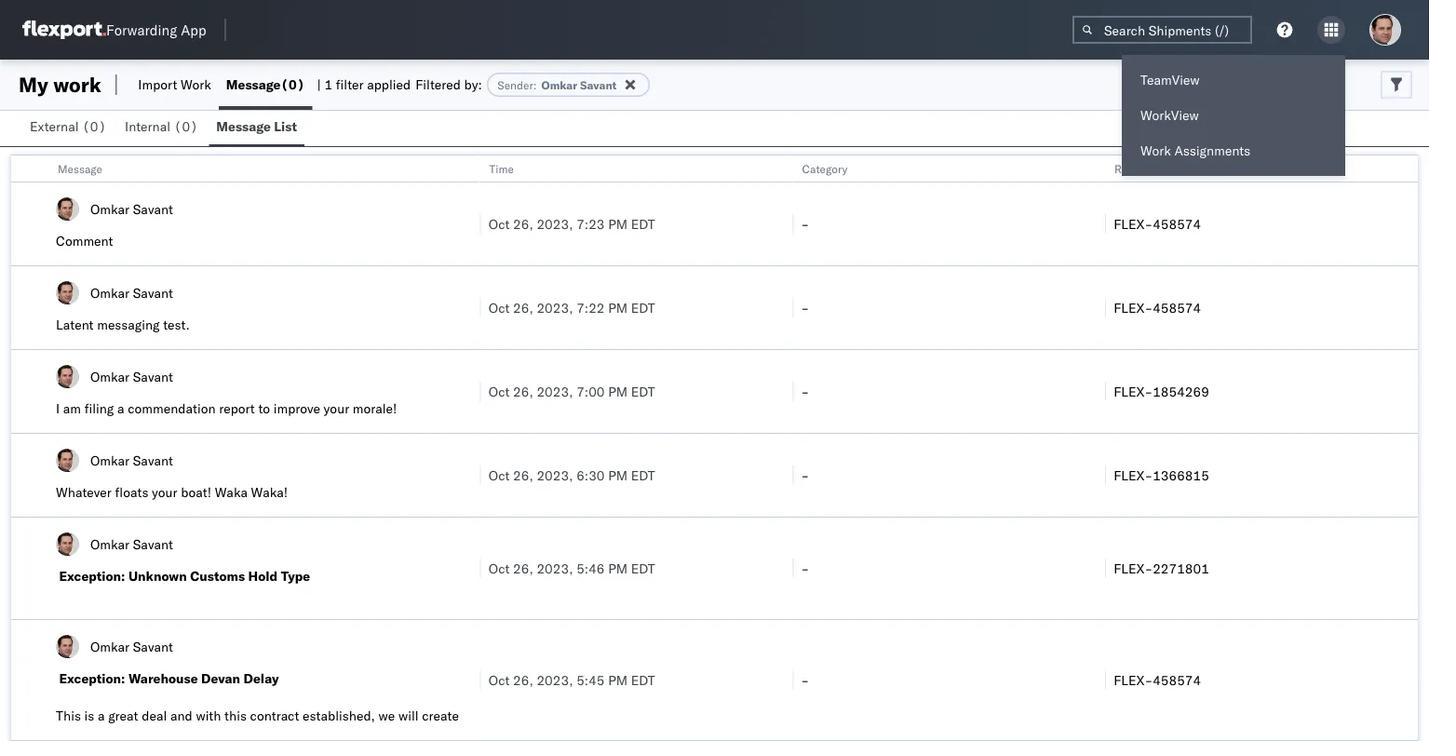 Task type: locate. For each thing, give the bounding box(es) containing it.
pm right "7:00"
[[608, 383, 628, 400]]

pm right 5:45
[[608, 672, 628, 688]]

teamview
[[1141, 72, 1200, 88]]

0 vertical spatial work
[[53, 72, 101, 97]]

message up message list
[[226, 76, 281, 93]]

1 flex- from the top
[[1114, 216, 1153, 232]]

5 flex- from the top
[[1114, 560, 1153, 577]]

2023,
[[537, 216, 573, 232], [537, 299, 573, 316], [537, 383, 573, 400], [537, 467, 573, 483], [537, 560, 573, 577], [537, 672, 573, 688]]

omkar savant up comment
[[90, 201, 173, 217]]

pm for 7:23
[[608, 216, 628, 232]]

message inside button
[[216, 118, 271, 135]]

pm right 7:23
[[608, 216, 628, 232]]

savant up commendation
[[133, 368, 173, 385]]

26, for oct 26, 2023, 5:46 pm edt
[[513, 560, 533, 577]]

is
[[84, 708, 94, 724]]

(0) for message (0)
[[281, 76, 305, 93]]

import work button
[[131, 60, 219, 110]]

2 458574 from the top
[[1153, 299, 1202, 316]]

oct 26, 2023, 7:00 pm edt
[[489, 383, 655, 400]]

exception:
[[59, 568, 125, 584], [59, 671, 125, 687]]

omkar up "filing"
[[90, 368, 130, 385]]

5 pm from the top
[[608, 560, 628, 577]]

savant for i
[[133, 368, 173, 385]]

warehouse
[[128, 671, 198, 687]]

2 vertical spatial flex- 458574
[[1114, 672, 1202, 688]]

458574 for oct 26, 2023, 7:23 pm edt
[[1153, 216, 1202, 232]]

exception: unknown customs hold type
[[59, 568, 310, 584]]

2 26, from the top
[[513, 299, 533, 316]]

omkar for latent
[[90, 285, 130, 301]]

work down work assignments
[[1157, 162, 1181, 176]]

26, for oct 26, 2023, 7:23 pm edt
[[513, 216, 533, 232]]

savant down the internal (0) button on the left top of page
[[133, 201, 173, 217]]

savant up test.
[[133, 285, 173, 301]]

2023, left 5:46
[[537, 560, 573, 577]]

1 horizontal spatial a
[[117, 400, 124, 417]]

1854269
[[1153, 383, 1210, 400]]

related work item/shipment
[[1115, 162, 1260, 176]]

oct left 7:22
[[489, 299, 510, 316]]

a
[[117, 400, 124, 417], [98, 708, 105, 724]]

4 - from the top
[[801, 467, 809, 483]]

edt right 7:22
[[631, 299, 655, 316]]

savant for latent
[[133, 285, 173, 301]]

resize handle column header
[[458, 156, 480, 741], [771, 156, 793, 741], [1083, 156, 1106, 741], [1396, 156, 1418, 741]]

flex- 458574 for oct 26, 2023, 7:23 pm edt
[[1114, 216, 1202, 232]]

message left list
[[216, 118, 271, 135]]

message
[[226, 76, 281, 93], [216, 118, 271, 135], [58, 162, 102, 176]]

7:23
[[577, 216, 605, 232]]

- for oct 26, 2023, 5:46 pm edt
[[801, 560, 809, 577]]

6 oct from the top
[[489, 672, 510, 688]]

exception: up is
[[59, 671, 125, 687]]

0 vertical spatial work
[[181, 76, 211, 93]]

test.
[[163, 317, 190, 333]]

3 458574 from the top
[[1153, 672, 1202, 688]]

- for oct 26, 2023, 7:00 pm edt
[[801, 383, 809, 400]]

internal
[[125, 118, 171, 135]]

work up the related at right top
[[1141, 142, 1172, 159]]

26,
[[513, 216, 533, 232], [513, 299, 533, 316], [513, 383, 533, 400], [513, 467, 533, 483], [513, 560, 533, 577], [513, 672, 533, 688]]

2023, left 7:22
[[537, 299, 573, 316]]

0 vertical spatial your
[[324, 400, 349, 417]]

(0) right "internal"
[[174, 118, 198, 135]]

1 vertical spatial flex- 458574
[[1114, 299, 1202, 316]]

3 omkar savant from the top
[[90, 368, 173, 385]]

0 horizontal spatial a
[[98, 708, 105, 724]]

edt right 6:30
[[631, 467, 655, 483]]

2 flex- 458574 from the top
[[1114, 299, 1202, 316]]

savant up whatever floats your boat! waka waka!
[[133, 452, 173, 468]]

4 2023, from the top
[[537, 467, 573, 483]]

edt
[[631, 216, 655, 232], [631, 299, 655, 316], [631, 383, 655, 400], [631, 467, 655, 483], [631, 560, 655, 577], [631, 672, 655, 688]]

6 edt from the top
[[631, 672, 655, 688]]

2 flex- from the top
[[1114, 299, 1153, 316]]

4 edt from the top
[[631, 467, 655, 483]]

oct left 6:30
[[489, 467, 510, 483]]

(0) left |
[[281, 76, 305, 93]]

0 vertical spatial 458574
[[1153, 216, 1202, 232]]

3 2023, from the top
[[537, 383, 573, 400]]

a right is
[[98, 708, 105, 724]]

category
[[802, 162, 848, 176]]

0 horizontal spatial your
[[152, 484, 178, 501]]

savant for whatever
[[133, 452, 173, 468]]

work for related
[[1157, 162, 1181, 176]]

internal (0) button
[[117, 110, 209, 146]]

filter
[[336, 76, 364, 93]]

edt right "7:00"
[[631, 383, 655, 400]]

2023, left 6:30
[[537, 467, 573, 483]]

edt for oct 26, 2023, 7:23 pm edt
[[631, 216, 655, 232]]

savant up unknown
[[133, 536, 173, 552]]

omkar up latent messaging test.
[[90, 285, 130, 301]]

message down external (0) button
[[58, 162, 102, 176]]

1 - from the top
[[801, 216, 809, 232]]

contract
[[250, 708, 299, 724]]

flex- 2271801
[[1114, 560, 1210, 577]]

0 horizontal spatial work
[[53, 72, 101, 97]]

26, left 5:45
[[513, 672, 533, 688]]

1 resize handle column header from the left
[[458, 156, 480, 741]]

whatever floats your boat! waka waka!
[[56, 484, 288, 501]]

1 horizontal spatial your
[[324, 400, 349, 417]]

work
[[53, 72, 101, 97], [1157, 162, 1181, 176]]

exception: left unknown
[[59, 568, 125, 584]]

import work
[[138, 76, 211, 93]]

2 edt from the top
[[631, 299, 655, 316]]

this
[[56, 708, 81, 724]]

4 oct from the top
[[489, 467, 510, 483]]

2023, left 5:45
[[537, 672, 573, 688]]

4 26, from the top
[[513, 467, 533, 483]]

and
[[170, 708, 193, 724]]

omkar savant up floats
[[90, 452, 173, 468]]

work right import
[[181, 76, 211, 93]]

26, left 5:46
[[513, 560, 533, 577]]

1 vertical spatial your
[[152, 484, 178, 501]]

5 edt from the top
[[631, 560, 655, 577]]

oct 26, 2023, 5:45 pm edt
[[489, 672, 655, 688]]

edt for oct 26, 2023, 6:30 pm edt
[[631, 467, 655, 483]]

2023, left "7:00"
[[537, 383, 573, 400]]

oct for oct 26, 2023, 5:45 pm edt
[[489, 672, 510, 688]]

omkar for i
[[90, 368, 130, 385]]

floats
[[115, 484, 148, 501]]

unknown
[[128, 568, 187, 584]]

26, left 6:30
[[513, 467, 533, 483]]

omkar up floats
[[90, 452, 130, 468]]

1 exception: from the top
[[59, 568, 125, 584]]

5 oct from the top
[[489, 560, 510, 577]]

3 pm from the top
[[608, 383, 628, 400]]

1 458574 from the top
[[1153, 216, 1202, 232]]

flex- 458574
[[1114, 216, 1202, 232], [1114, 299, 1202, 316], [1114, 672, 1202, 688]]

delay
[[244, 671, 279, 687]]

6 2023, from the top
[[537, 672, 573, 688]]

6 - from the top
[[801, 672, 809, 688]]

4 flex- from the top
[[1114, 467, 1153, 483]]

0 vertical spatial message
[[226, 76, 281, 93]]

pm right 6:30
[[608, 467, 628, 483]]

1 horizontal spatial work
[[1141, 142, 1172, 159]]

1 vertical spatial message
[[216, 118, 271, 135]]

boat!
[[181, 484, 211, 501]]

4 omkar savant from the top
[[90, 452, 173, 468]]

work
[[181, 76, 211, 93], [1141, 142, 1172, 159]]

flex- for oct 26, 2023, 7:00 pm edt
[[1114, 383, 1153, 400]]

2 vertical spatial 458574
[[1153, 672, 1202, 688]]

oct for oct 26, 2023, 6:30 pm edt
[[489, 467, 510, 483]]

1 flex- 458574 from the top
[[1114, 216, 1202, 232]]

flexport. image
[[22, 20, 106, 39]]

oct left 5:45
[[489, 672, 510, 688]]

edt for oct 26, 2023, 5:46 pm edt
[[631, 560, 655, 577]]

0 vertical spatial exception:
[[59, 568, 125, 584]]

26, down time
[[513, 216, 533, 232]]

your left boat!
[[152, 484, 178, 501]]

0 vertical spatial flex- 458574
[[1114, 216, 1202, 232]]

improve
[[274, 400, 320, 417]]

my work
[[19, 72, 101, 97]]

2 horizontal spatial (0)
[[281, 76, 305, 93]]

26, left 7:22
[[513, 299, 533, 316]]

message (0)
[[226, 76, 305, 93]]

- for oct 26, 2023, 6:30 pm edt
[[801, 467, 809, 483]]

hold
[[248, 568, 278, 584]]

6 26, from the top
[[513, 672, 533, 688]]

2 2023, from the top
[[537, 299, 573, 316]]

external
[[30, 118, 79, 135]]

2 exception: from the top
[[59, 671, 125, 687]]

5 omkar savant from the top
[[90, 536, 173, 552]]

458574
[[1153, 216, 1202, 232], [1153, 299, 1202, 316], [1153, 672, 1202, 688]]

oct 26, 2023, 6:30 pm edt
[[489, 467, 655, 483]]

pm right 5:46
[[608, 560, 628, 577]]

create
[[422, 708, 459, 724]]

3 resize handle column header from the left
[[1083, 156, 1106, 741]]

omkar down floats
[[90, 536, 130, 552]]

Search Shipments (/) text field
[[1073, 16, 1253, 44]]

waka
[[215, 484, 248, 501]]

3 edt from the top
[[631, 383, 655, 400]]

1 omkar savant from the top
[[90, 201, 173, 217]]

26, left "7:00"
[[513, 383, 533, 400]]

6 pm from the top
[[608, 672, 628, 688]]

3 oct from the top
[[489, 383, 510, 400]]

1 pm from the top
[[608, 216, 628, 232]]

will
[[399, 708, 419, 724]]

2 - from the top
[[801, 299, 809, 316]]

0 horizontal spatial work
[[181, 76, 211, 93]]

omkar savant up "filing"
[[90, 368, 173, 385]]

omkar
[[542, 78, 578, 92], [90, 201, 130, 217], [90, 285, 130, 301], [90, 368, 130, 385], [90, 452, 130, 468], [90, 536, 130, 552], [90, 638, 130, 655]]

3 - from the top
[[801, 383, 809, 400]]

1 oct from the top
[[489, 216, 510, 232]]

3 flex- from the top
[[1114, 383, 1153, 400]]

omkar up comment
[[90, 201, 130, 217]]

pm for 5:45
[[608, 672, 628, 688]]

external (0)
[[30, 118, 106, 135]]

2 oct from the top
[[489, 299, 510, 316]]

2 pm from the top
[[608, 299, 628, 316]]

oct left 5:46
[[489, 560, 510, 577]]

4 resize handle column header from the left
[[1396, 156, 1418, 741]]

a right "filing"
[[117, 400, 124, 417]]

to
[[258, 400, 270, 417]]

report
[[219, 400, 255, 417]]

1
[[325, 76, 333, 93]]

internal (0)
[[125, 118, 198, 135]]

1 horizontal spatial work
[[1157, 162, 1181, 176]]

2 resize handle column header from the left
[[771, 156, 793, 741]]

assignments
[[1175, 142, 1251, 159]]

6 flex- from the top
[[1114, 672, 1153, 688]]

edt right 7:23
[[631, 216, 655, 232]]

1 26, from the top
[[513, 216, 533, 232]]

pm right 7:22
[[608, 299, 628, 316]]

oct for oct 26, 2023, 7:00 pm edt
[[489, 383, 510, 400]]

5:46
[[577, 560, 605, 577]]

1 edt from the top
[[631, 216, 655, 232]]

(0) for external (0)
[[82, 118, 106, 135]]

your left morale!
[[324, 400, 349, 417]]

oct 26, 2023, 7:22 pm edt
[[489, 299, 655, 316]]

oct left "7:00"
[[489, 383, 510, 400]]

1 vertical spatial exception:
[[59, 671, 125, 687]]

2023, for 5:45
[[537, 672, 573, 688]]

2 omkar savant from the top
[[90, 285, 173, 301]]

resize handle column header for category
[[1083, 156, 1106, 741]]

1 horizontal spatial (0)
[[174, 118, 198, 135]]

3 26, from the top
[[513, 383, 533, 400]]

applied
[[367, 76, 411, 93]]

6 omkar savant from the top
[[90, 638, 173, 655]]

flex- for oct 26, 2023, 7:23 pm edt
[[1114, 216, 1153, 232]]

your
[[324, 400, 349, 417], [152, 484, 178, 501]]

2023, for 7:22
[[537, 299, 573, 316]]

resize handle column header for related work item/shipment
[[1396, 156, 1418, 741]]

6:30
[[577, 467, 605, 483]]

oct for oct 26, 2023, 7:22 pm edt
[[489, 299, 510, 316]]

1 vertical spatial work
[[1157, 162, 1181, 176]]

0 horizontal spatial (0)
[[82, 118, 106, 135]]

work up external (0)
[[53, 72, 101, 97]]

omkar savant up the warehouse
[[90, 638, 173, 655]]

5 2023, from the top
[[537, 560, 573, 577]]

omkar savant up unknown
[[90, 536, 173, 552]]

5 - from the top
[[801, 560, 809, 577]]

1 2023, from the top
[[537, 216, 573, 232]]

omkar savant up messaging
[[90, 285, 173, 301]]

(0) right external
[[82, 118, 106, 135]]

3 flex- 458574 from the top
[[1114, 672, 1202, 688]]

oct down time
[[489, 216, 510, 232]]

this
[[225, 708, 247, 724]]

5 26, from the top
[[513, 560, 533, 577]]

4 pm from the top
[[608, 467, 628, 483]]

edt right 5:45
[[631, 672, 655, 688]]

savant for comment
[[133, 201, 173, 217]]

pm
[[608, 216, 628, 232], [608, 299, 628, 316], [608, 383, 628, 400], [608, 467, 628, 483], [608, 560, 628, 577], [608, 672, 628, 688]]

1 vertical spatial 458574
[[1153, 299, 1202, 316]]

flex- for oct 26, 2023, 6:30 pm edt
[[1114, 467, 1153, 483]]

2023, left 7:23
[[537, 216, 573, 232]]

2 vertical spatial message
[[58, 162, 102, 176]]

7:22
[[577, 299, 605, 316]]

edt right 5:46
[[631, 560, 655, 577]]



Task type: describe. For each thing, give the bounding box(es) containing it.
forwarding app
[[106, 21, 206, 39]]

5:45
[[577, 672, 605, 688]]

morale!
[[353, 400, 397, 417]]

2023, for 7:23
[[537, 216, 573, 232]]

deal
[[142, 708, 167, 724]]

edt for oct 26, 2023, 5:45 pm edt
[[631, 672, 655, 688]]

flex- for oct 26, 2023, 5:46 pm edt
[[1114, 560, 1153, 577]]

pm for 7:00
[[608, 383, 628, 400]]

26, for oct 26, 2023, 5:45 pm edt
[[513, 672, 533, 688]]

458574 for oct 26, 2023, 5:45 pm edt
[[1153, 672, 1202, 688]]

this is a great deal and with this contract established, we will create
[[56, 708, 459, 724]]

0 vertical spatial a
[[117, 400, 124, 417]]

flex- 1854269
[[1114, 383, 1210, 400]]

forwarding
[[106, 21, 177, 39]]

omkar for exception:
[[90, 536, 130, 552]]

26, for oct 26, 2023, 7:00 pm edt
[[513, 383, 533, 400]]

devan
[[201, 671, 240, 687]]

1 vertical spatial work
[[1141, 142, 1172, 159]]

external (0) button
[[22, 110, 117, 146]]

work assignments link
[[1122, 133, 1346, 169]]

omkar for whatever
[[90, 452, 130, 468]]

pm for 6:30
[[608, 467, 628, 483]]

:
[[533, 78, 537, 92]]

458574 for oct 26, 2023, 7:22 pm edt
[[1153, 299, 1202, 316]]

with
[[196, 708, 221, 724]]

flex- for oct 26, 2023, 7:22 pm edt
[[1114, 299, 1153, 316]]

omkar up the warehouse
[[90, 638, 130, 655]]

i
[[56, 400, 60, 417]]

omkar savant for exception:
[[90, 536, 173, 552]]

great
[[108, 708, 138, 724]]

message list
[[216, 118, 297, 135]]

flex- 1366815
[[1114, 467, 1210, 483]]

comment
[[56, 233, 113, 249]]

2023, for 6:30
[[537, 467, 573, 483]]

messaging
[[97, 317, 160, 333]]

2023, for 5:46
[[537, 560, 573, 577]]

| 1 filter applied filtered by:
[[317, 76, 482, 93]]

1 vertical spatial a
[[98, 708, 105, 724]]

sender
[[498, 78, 533, 92]]

flex- 458574 for oct 26, 2023, 7:22 pm edt
[[1114, 299, 1202, 316]]

oct 26, 2023, 5:46 pm edt
[[489, 560, 655, 577]]

pm for 7:22
[[608, 299, 628, 316]]

- for oct 26, 2023, 7:23 pm edt
[[801, 216, 809, 232]]

latent messaging test.
[[56, 317, 190, 333]]

oct for oct 26, 2023, 5:46 pm edt
[[489, 560, 510, 577]]

teamview link
[[1122, 62, 1346, 98]]

1366815
[[1153, 467, 1210, 483]]

whatever
[[56, 484, 112, 501]]

omkar savant for latent
[[90, 285, 173, 301]]

work assignments
[[1141, 142, 1251, 159]]

26, for oct 26, 2023, 7:22 pm edt
[[513, 299, 533, 316]]

am
[[63, 400, 81, 417]]

26, for oct 26, 2023, 6:30 pm edt
[[513, 467, 533, 483]]

item/shipment
[[1184, 162, 1260, 176]]

message list button
[[209, 110, 305, 146]]

omkar right :
[[542, 78, 578, 92]]

flex- 458574 for oct 26, 2023, 5:45 pm edt
[[1114, 672, 1202, 688]]

forwarding app link
[[22, 20, 206, 39]]

savant right :
[[580, 78, 617, 92]]

exception: warehouse devan delay
[[59, 671, 279, 687]]

oct for oct 26, 2023, 7:23 pm edt
[[489, 216, 510, 232]]

workview link
[[1122, 98, 1346, 133]]

7:00
[[577, 383, 605, 400]]

edt for oct 26, 2023, 7:22 pm edt
[[631, 299, 655, 316]]

savant up the warehouse
[[133, 638, 173, 655]]

filtered
[[416, 76, 461, 93]]

oct 26, 2023, 7:23 pm edt
[[489, 216, 655, 232]]

by:
[[464, 76, 482, 93]]

app
[[181, 21, 206, 39]]

established,
[[303, 708, 375, 724]]

- for oct 26, 2023, 7:22 pm edt
[[801, 299, 809, 316]]

work for my
[[53, 72, 101, 97]]

waka!
[[251, 484, 288, 501]]

latent
[[56, 317, 94, 333]]

related
[[1115, 162, 1154, 176]]

my
[[19, 72, 48, 97]]

i am filing a commendation report to improve your morale!
[[56, 400, 397, 417]]

omkar for comment
[[90, 201, 130, 217]]

savant for exception:
[[133, 536, 173, 552]]

- for oct 26, 2023, 5:45 pm edt
[[801, 672, 809, 688]]

omkar savant for i
[[90, 368, 173, 385]]

resize handle column header for time
[[771, 156, 793, 741]]

sender : omkar savant
[[498, 78, 617, 92]]

filing
[[84, 400, 114, 417]]

we
[[379, 708, 395, 724]]

omkar savant for whatever
[[90, 452, 173, 468]]

workview
[[1141, 107, 1199, 123]]

time
[[490, 162, 514, 176]]

exception: for exception: warehouse devan delay
[[59, 671, 125, 687]]

customs
[[190, 568, 245, 584]]

pm for 5:46
[[608, 560, 628, 577]]

omkar savant for comment
[[90, 201, 173, 217]]

|
[[317, 76, 321, 93]]

list
[[274, 118, 297, 135]]

message for (0)
[[226, 76, 281, 93]]

exception: for exception: unknown customs hold type
[[59, 568, 125, 584]]

edt for oct 26, 2023, 7:00 pm edt
[[631, 383, 655, 400]]

type
[[281, 568, 310, 584]]

flex- for oct 26, 2023, 5:45 pm edt
[[1114, 672, 1153, 688]]

2023, for 7:00
[[537, 383, 573, 400]]

work inside button
[[181, 76, 211, 93]]

message for list
[[216, 118, 271, 135]]

commendation
[[128, 400, 216, 417]]

(0) for internal (0)
[[174, 118, 198, 135]]

2271801
[[1153, 560, 1210, 577]]

resize handle column header for message
[[458, 156, 480, 741]]



Task type: vqa. For each thing, say whether or not it's contained in the screenshot.
'Work Assignments' link on the right of page
yes



